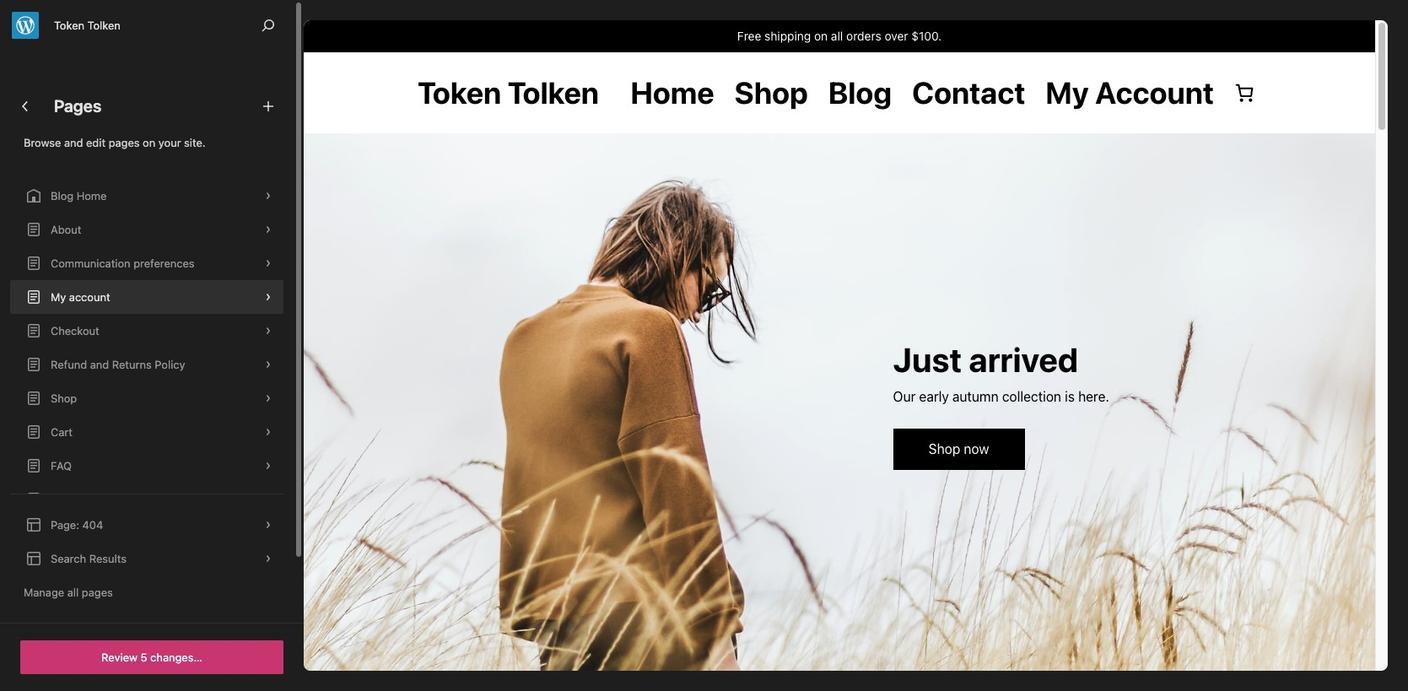 Task type: describe. For each thing, give the bounding box(es) containing it.
open command palette image
[[258, 15, 278, 35]]

5
[[141, 651, 147, 664]]

page:
[[51, 518, 79, 532]]

cart
[[51, 425, 73, 438]]

review
[[101, 651, 138, 664]]

tolken
[[87, 18, 121, 32]]

search results button
[[10, 542, 283, 575]]

communication preferences button
[[10, 246, 283, 280]]

manage
[[24, 586, 64, 599]]

manage all pages button
[[10, 575, 283, 609]]

and for refund
[[90, 357, 109, 371]]

shop
[[51, 391, 77, 405]]

and for browse
[[64, 136, 83, 149]]

my account
[[51, 290, 110, 303]]

blog home
[[51, 189, 107, 202]]

back image
[[15, 96, 35, 116]]

review 5 changes…
[[101, 651, 202, 664]]

your
[[158, 136, 181, 149]]

communication
[[51, 256, 130, 270]]

my
[[51, 290, 66, 303]]

about
[[51, 222, 81, 236]]

site icon image
[[12, 11, 39, 38]]

returns
[[112, 357, 152, 371]]

site.
[[184, 136, 206, 149]]

browse
[[24, 136, 61, 149]]

policy
[[155, 357, 185, 371]]

edit
[[86, 136, 106, 149]]

token tolken
[[54, 18, 121, 32]]

faq button
[[10, 448, 283, 482]]

blog for blog
[[51, 526, 74, 540]]

pages inside manage all pages button
[[82, 586, 113, 599]]

communication preferences
[[51, 256, 195, 270]]

shop button
[[10, 381, 283, 415]]



Task type: locate. For each thing, give the bounding box(es) containing it.
blog
[[51, 189, 74, 202], [51, 526, 74, 540]]

token
[[54, 18, 84, 32]]

pages
[[54, 96, 101, 116]]

refund
[[51, 357, 87, 371]]

blog left home
[[51, 189, 74, 202]]

contact
[[51, 492, 91, 506]]

and left edit
[[64, 136, 83, 149]]

on
[[143, 136, 155, 149]]

pages right all
[[82, 586, 113, 599]]

us
[[94, 492, 106, 506]]

1 vertical spatial and
[[90, 357, 109, 371]]

1 vertical spatial pages
[[82, 586, 113, 599]]

and right refund
[[90, 357, 109, 371]]

page: 404 button
[[10, 508, 283, 542]]

blog home button
[[10, 178, 283, 212]]

0 horizontal spatial and
[[64, 136, 83, 149]]

page: 404
[[51, 518, 103, 532]]

home
[[77, 189, 107, 202]]

1 vertical spatial blog
[[51, 526, 74, 540]]

results
[[89, 552, 127, 565]]

manage all pages
[[24, 586, 113, 599]]

my account button
[[10, 280, 283, 313]]

contact us button
[[10, 482, 283, 516]]

search
[[51, 552, 86, 565]]

blog button
[[10, 516, 283, 550]]

draft a new page image
[[258, 96, 278, 116]]

1 horizontal spatial and
[[90, 357, 109, 371]]

0 vertical spatial and
[[64, 136, 83, 149]]

blog inside blog button
[[51, 526, 74, 540]]

404
[[82, 518, 103, 532]]

faq
[[51, 459, 72, 472]]

and
[[64, 136, 83, 149], [90, 357, 109, 371]]

blog inside blog home button
[[51, 189, 74, 202]]

pages left on
[[109, 136, 140, 149]]

account
[[69, 290, 110, 303]]

search results
[[51, 552, 127, 565]]

blog up "search"
[[51, 526, 74, 540]]

refund and returns policy
[[51, 357, 185, 371]]

1 blog from the top
[[51, 189, 74, 202]]

my account list item
[[10, 280, 283, 313]]

cart button
[[10, 415, 283, 448]]

list
[[10, 178, 283, 550]]

all
[[67, 586, 79, 599]]

refund and returns policy button
[[10, 347, 283, 381]]

2 blog from the top
[[51, 526, 74, 540]]

checkout button
[[10, 313, 283, 347]]

and inside button
[[90, 357, 109, 371]]

browse and edit pages on your site.
[[24, 136, 206, 149]]

changes…
[[150, 651, 202, 664]]

checkout
[[51, 324, 99, 337]]

0 vertical spatial blog
[[51, 189, 74, 202]]

pages
[[109, 136, 140, 149], [82, 586, 113, 599]]

contact us
[[51, 492, 106, 506]]

blog for blog home
[[51, 189, 74, 202]]

preferences
[[133, 256, 195, 270]]

list containing blog home
[[10, 178, 283, 550]]

about button
[[10, 212, 283, 246]]

0 vertical spatial pages
[[109, 136, 140, 149]]

review 5 changes… button
[[20, 640, 283, 674]]



Task type: vqa. For each thing, say whether or not it's contained in the screenshot.
The Checkout BUTTON
yes



